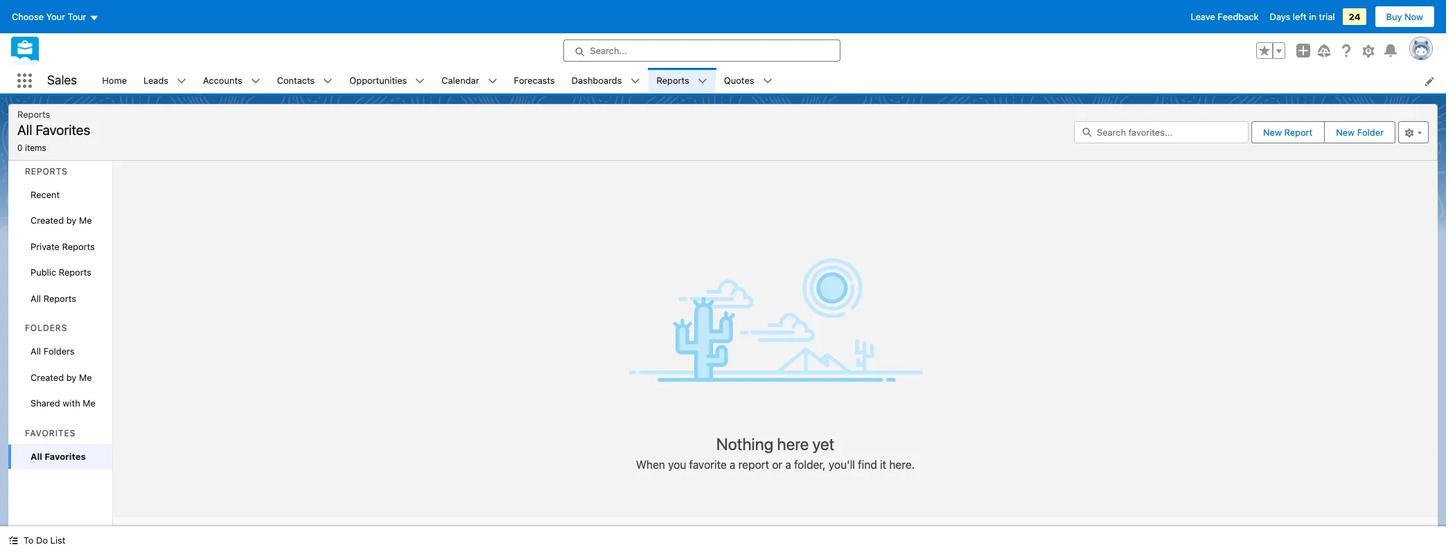 Task type: vqa. For each thing, say whether or not it's contained in the screenshot.
get
no



Task type: describe. For each thing, give the bounding box(es) containing it.
all favorites link
[[8, 444, 112, 470]]

contacts list item
[[269, 68, 341, 94]]

folder
[[1358, 127, 1384, 138]]

1 vertical spatial favorites
[[25, 428, 76, 438]]

text default image for leads
[[177, 76, 187, 86]]

quotes
[[724, 75, 755, 86]]

new report button
[[1253, 122, 1324, 143]]

accounts
[[203, 75, 242, 86]]

created by me link for private
[[8, 208, 112, 234]]

recent link
[[8, 182, 112, 208]]

sales
[[47, 73, 77, 88]]

all folders link
[[8, 339, 112, 365]]

favorites inside reports all favorites 0 items
[[36, 122, 90, 138]]

text default image for dashboards
[[631, 76, 640, 86]]

reports up public reports
[[62, 241, 95, 252]]

contacts
[[277, 75, 315, 86]]

dashboards link
[[563, 68, 631, 94]]

folder,
[[795, 459, 826, 471]]

created by me for with
[[31, 372, 92, 383]]

quotes link
[[716, 68, 763, 94]]

shared with me
[[31, 398, 96, 409]]

public reports
[[31, 267, 92, 278]]

here
[[778, 435, 809, 454]]

report
[[739, 459, 770, 471]]

text default image for contacts
[[323, 76, 333, 86]]

accounts list item
[[195, 68, 269, 94]]

all inside reports all favorites 0 items
[[17, 122, 32, 138]]

new for new report
[[1264, 127, 1282, 138]]

report
[[1285, 127, 1313, 138]]

created by me link for shared
[[8, 365, 112, 391]]

feedback
[[1218, 11, 1259, 22]]

find
[[858, 459, 878, 471]]

or
[[772, 459, 783, 471]]

home
[[102, 75, 127, 86]]

opportunities link
[[341, 68, 415, 94]]

created for shared
[[31, 372, 64, 383]]

list containing home
[[94, 68, 1447, 94]]

1 a from the left
[[730, 459, 736, 471]]

home link
[[94, 68, 135, 94]]

created for private
[[31, 215, 64, 226]]

do
[[36, 535, 48, 546]]

nothing
[[717, 435, 774, 454]]

new report
[[1264, 127, 1313, 138]]

created by me for reports
[[31, 215, 92, 226]]

recent
[[31, 189, 60, 200]]

leads
[[144, 75, 169, 86]]

me for with
[[79, 372, 92, 383]]

favorite
[[689, 459, 727, 471]]

dashboards
[[572, 75, 622, 86]]

private
[[31, 241, 60, 252]]

public
[[31, 267, 56, 278]]

reports up recent
[[25, 166, 68, 176]]

2 a from the left
[[786, 459, 792, 471]]

choose your tour
[[12, 11, 86, 22]]

your
[[46, 11, 65, 22]]

reports inside reports all favorites 0 items
[[17, 109, 50, 120]]

1 vertical spatial folders
[[43, 346, 75, 357]]

days left in trial
[[1270, 11, 1336, 22]]

private reports
[[31, 241, 95, 252]]

2 vertical spatial favorites
[[45, 451, 86, 462]]

you'll
[[829, 459, 855, 471]]

nothing here yet when you favorite a report or a folder, you'll find it here.
[[636, 435, 915, 471]]

text default image for accounts
[[251, 76, 260, 86]]

choose your tour button
[[11, 6, 99, 28]]

text default image for reports
[[698, 76, 708, 86]]

public reports link
[[8, 260, 112, 286]]

forecasts
[[514, 75, 555, 86]]

leave feedback
[[1191, 11, 1259, 22]]

in
[[1310, 11, 1317, 22]]

when
[[636, 459, 665, 471]]

trial
[[1320, 11, 1336, 22]]

by for all folders
[[66, 372, 77, 383]]

forecasts link
[[506, 68, 563, 94]]

calendar link
[[433, 68, 488, 94]]

dashboards list item
[[563, 68, 649, 94]]

quotes list item
[[716, 68, 781, 94]]

leads link
[[135, 68, 177, 94]]

text default image for calendar
[[488, 76, 497, 86]]

yet
[[813, 435, 835, 454]]

you
[[668, 459, 687, 471]]

accounts link
[[195, 68, 251, 94]]

all for all reports
[[31, 293, 41, 304]]

0 vertical spatial folders
[[25, 323, 67, 333]]



Task type: locate. For each thing, give the bounding box(es) containing it.
1 vertical spatial created
[[31, 372, 64, 383]]

me up 'private reports'
[[79, 215, 92, 226]]

left
[[1294, 11, 1307, 22]]

days
[[1270, 11, 1291, 22]]

me up with
[[79, 372, 92, 383]]

2 text default image from the left
[[323, 76, 333, 86]]

new
[[1264, 127, 1282, 138], [1337, 127, 1355, 138]]

leave
[[1191, 11, 1216, 22]]

text default image right 'contacts'
[[323, 76, 333, 86]]

new left folder
[[1337, 127, 1355, 138]]

favorites up items
[[36, 122, 90, 138]]

reports inside "link"
[[657, 75, 690, 86]]

buy now
[[1387, 11, 1424, 22]]

shared with me link
[[8, 391, 112, 417]]

shared
[[31, 398, 60, 409]]

2 created by me from the top
[[31, 372, 92, 383]]

search...
[[590, 45, 627, 56]]

all reports
[[31, 293, 76, 304]]

1 vertical spatial created by me link
[[8, 365, 112, 391]]

text default image inside dashboards list item
[[631, 76, 640, 86]]

folders up all folders
[[25, 323, 67, 333]]

all folders
[[31, 346, 75, 357]]

choose
[[12, 11, 44, 22]]

text default image down search... "button"
[[698, 76, 708, 86]]

items
[[25, 142, 46, 153]]

reports down public reports link
[[43, 293, 76, 304]]

list
[[94, 68, 1447, 94]]

text default image right calendar
[[488, 76, 497, 86]]

all up shared
[[31, 346, 41, 357]]

to do list button
[[0, 527, 74, 555]]

1 vertical spatial by
[[66, 372, 77, 383]]

1 text default image from the left
[[177, 76, 187, 86]]

created by me link
[[8, 208, 112, 234], [8, 365, 112, 391]]

all for all folders
[[31, 346, 41, 357]]

it
[[880, 459, 887, 471]]

Search favorites... text field
[[1075, 121, 1249, 143]]

reports list item
[[649, 68, 716, 94]]

created
[[31, 215, 64, 226], [31, 372, 64, 383]]

all down the public
[[31, 293, 41, 304]]

all up 0
[[17, 122, 32, 138]]

created by me link up 'private reports'
[[8, 208, 112, 234]]

by for recent
[[66, 215, 77, 226]]

0 vertical spatial favorites
[[36, 122, 90, 138]]

me for reports
[[79, 215, 92, 226]]

text default image inside calendar list item
[[488, 76, 497, 86]]

0 horizontal spatial a
[[730, 459, 736, 471]]

reports link
[[649, 68, 698, 94]]

text default image inside opportunities list item
[[415, 76, 425, 86]]

1 vertical spatial me
[[79, 372, 92, 383]]

text default image inside accounts list item
[[251, 76, 260, 86]]

4 text default image from the left
[[631, 76, 640, 86]]

list
[[50, 535, 65, 546]]

new folder button
[[1325, 121, 1396, 143]]

by up 'private reports'
[[66, 215, 77, 226]]

text default image
[[251, 76, 260, 86], [415, 76, 425, 86], [698, 76, 708, 86], [763, 76, 773, 86], [8, 536, 18, 546]]

new for new folder
[[1337, 127, 1355, 138]]

text default image left calendar link
[[415, 76, 425, 86]]

0 vertical spatial by
[[66, 215, 77, 226]]

0
[[17, 142, 23, 153]]

text default image right quotes
[[763, 76, 773, 86]]

1 by from the top
[[66, 215, 77, 226]]

to
[[24, 535, 34, 546]]

a right "or"
[[786, 459, 792, 471]]

leave feedback link
[[1191, 11, 1259, 22]]

created by me down all folders link at the bottom of the page
[[31, 372, 92, 383]]

2 vertical spatial me
[[83, 398, 96, 409]]

tour
[[68, 11, 86, 22]]

0 horizontal spatial new
[[1264, 127, 1282, 138]]

0 vertical spatial me
[[79, 215, 92, 226]]

search... button
[[563, 40, 841, 62]]

text default image for opportunities
[[415, 76, 425, 86]]

here.
[[890, 459, 915, 471]]

text default image inside contacts list item
[[323, 76, 333, 86]]

contacts link
[[269, 68, 323, 94]]

opportunities list item
[[341, 68, 433, 94]]

0 vertical spatial created by me link
[[8, 208, 112, 234]]

text default image inside quotes list item
[[763, 76, 773, 86]]

all down shared
[[31, 451, 42, 462]]

me right with
[[83, 398, 96, 409]]

24
[[1349, 11, 1361, 22]]

leads list item
[[135, 68, 195, 94]]

2 new from the left
[[1337, 127, 1355, 138]]

by
[[66, 215, 77, 226], [66, 372, 77, 383]]

by up with
[[66, 372, 77, 383]]

a left report
[[730, 459, 736, 471]]

reports up items
[[17, 109, 50, 120]]

new left report at the right top
[[1264, 127, 1282, 138]]

favorites down shared with me link
[[45, 451, 86, 462]]

reports
[[657, 75, 690, 86], [17, 109, 50, 120], [25, 166, 68, 176], [62, 241, 95, 252], [59, 267, 92, 278], [43, 293, 76, 304]]

buy now button
[[1375, 6, 1436, 28]]

created up shared
[[31, 372, 64, 383]]

1 horizontal spatial new
[[1337, 127, 1355, 138]]

created by me down 'recent' link
[[31, 215, 92, 226]]

folders up shared with me
[[43, 346, 75, 357]]

text default image left 'to'
[[8, 536, 18, 546]]

1 created by me link from the top
[[8, 208, 112, 234]]

text default image for quotes
[[763, 76, 773, 86]]

me
[[79, 215, 92, 226], [79, 372, 92, 383], [83, 398, 96, 409]]

2 created by me link from the top
[[8, 365, 112, 391]]

all for all favorites
[[31, 451, 42, 462]]

1 horizontal spatial a
[[786, 459, 792, 471]]

1 vertical spatial created by me
[[31, 372, 92, 383]]

new folder
[[1337, 127, 1384, 138]]

buy
[[1387, 11, 1403, 22]]

text default image right accounts
[[251, 76, 260, 86]]

created by me link up shared with me
[[8, 365, 112, 391]]

with
[[63, 398, 80, 409]]

private reports link
[[8, 234, 112, 260]]

created by me
[[31, 215, 92, 226], [31, 372, 92, 383]]

text default image right leads at the top of the page
[[177, 76, 187, 86]]

2 created from the top
[[31, 372, 64, 383]]

calendar list item
[[433, 68, 506, 94]]

a
[[730, 459, 736, 471], [786, 459, 792, 471]]

text default image inside reports list item
[[698, 76, 708, 86]]

text default image left reports "link"
[[631, 76, 640, 86]]

1 created from the top
[[31, 215, 64, 226]]

opportunities
[[350, 75, 407, 86]]

now
[[1405, 11, 1424, 22]]

2 by from the top
[[66, 372, 77, 383]]

to do list
[[24, 535, 65, 546]]

created down recent
[[31, 215, 64, 226]]

0 vertical spatial created
[[31, 215, 64, 226]]

calendar
[[442, 75, 479, 86]]

favorites up all favorites
[[25, 428, 76, 438]]

all favorites
[[31, 451, 86, 462]]

0 vertical spatial created by me
[[31, 215, 92, 226]]

text default image inside leads list item
[[177, 76, 187, 86]]

group
[[1257, 42, 1286, 59]]

favorites
[[36, 122, 90, 138], [25, 428, 76, 438], [45, 451, 86, 462]]

reports down search... "button"
[[657, 75, 690, 86]]

3 text default image from the left
[[488, 76, 497, 86]]

1 new from the left
[[1264, 127, 1282, 138]]

reports down 'private reports'
[[59, 267, 92, 278]]

reports all favorites 0 items
[[17, 109, 90, 153]]

all
[[17, 122, 32, 138], [31, 293, 41, 304], [31, 346, 41, 357], [31, 451, 42, 462]]

1 created by me from the top
[[31, 215, 92, 226]]

all reports link
[[8, 286, 112, 312]]

folders
[[25, 323, 67, 333], [43, 346, 75, 357]]

text default image
[[177, 76, 187, 86], [323, 76, 333, 86], [488, 76, 497, 86], [631, 76, 640, 86]]

text default image inside to do list button
[[8, 536, 18, 546]]



